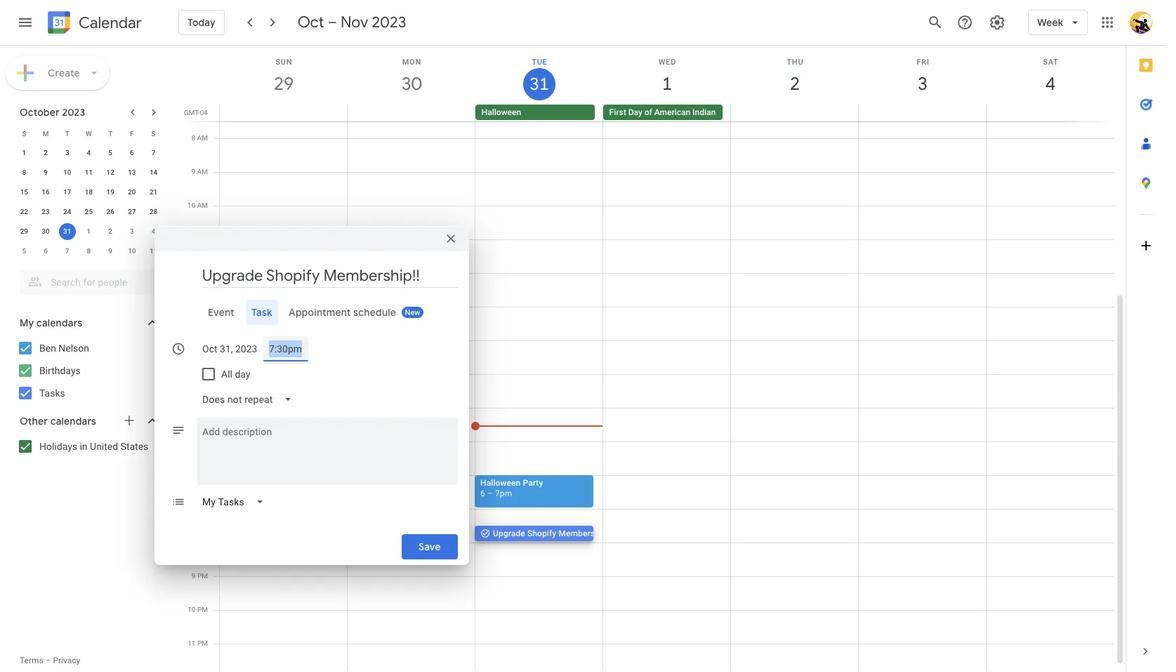 Task type: describe. For each thing, give the bounding box(es) containing it.
november 11 element
[[145, 243, 162, 260]]

of
[[645, 107, 653, 117]]

new
[[405, 308, 421, 318]]

25 element
[[80, 204, 97, 221]]

states
[[121, 441, 148, 452]]

upgrade shopify membership!!
[[493, 529, 612, 539]]

other calendars
[[20, 415, 96, 428]]

28
[[150, 208, 158, 216]]

3 link
[[907, 68, 939, 100]]

pm for 5 pm
[[197, 438, 208, 445]]

2 t from the left
[[108, 130, 113, 137]]

1 inside wed 1
[[662, 72, 672, 96]]

10 for november 10 element
[[128, 247, 136, 255]]

2 vertical spatial 2
[[108, 228, 112, 235]]

birthdays
[[39, 365, 81, 377]]

in
[[80, 441, 88, 452]]

mon
[[402, 58, 422, 67]]

2 link
[[779, 68, 811, 100]]

3 pm
[[192, 370, 208, 378]]

5 for 5 pm
[[192, 438, 196, 445]]

fri
[[917, 58, 930, 67]]

17 element
[[59, 184, 76, 201]]

today button
[[178, 6, 225, 39]]

f
[[130, 130, 134, 137]]

november 9 element
[[102, 243, 119, 260]]

27
[[128, 208, 136, 216]]

8 am
[[192, 134, 208, 142]]

8 for 8 am
[[192, 134, 196, 142]]

new element
[[402, 307, 424, 318]]

27 element
[[124, 204, 140, 221]]

31, today element
[[59, 223, 76, 240]]

holidays in united states
[[39, 441, 148, 452]]

31 inside grid
[[529, 73, 548, 96]]

31 cell
[[56, 222, 78, 242]]

0 vertical spatial 2023
[[372, 13, 406, 32]]

membership!!
[[559, 529, 612, 539]]

privacy
[[53, 656, 80, 666]]

row group containing 1
[[13, 143, 164, 261]]

1 horizontal spatial 5
[[108, 149, 112, 157]]

other calendars button
[[3, 410, 174, 433]]

task
[[251, 306, 272, 319]]

6 down 30 element
[[44, 247, 48, 255]]

4 inside november 4 element
[[152, 228, 156, 235]]

event button
[[202, 300, 240, 325]]

oct – nov 2023
[[298, 13, 406, 32]]

terms
[[20, 656, 43, 666]]

tue
[[532, 58, 548, 67]]

24
[[63, 208, 71, 216]]

event
[[208, 306, 234, 319]]

calendar heading
[[76, 13, 142, 33]]

– for privacy
[[45, 656, 51, 666]]

row containing s
[[13, 124, 164, 143]]

sat
[[1043, 58, 1059, 67]]

3 cell from the left
[[731, 105, 859, 122]]

17
[[63, 188, 71, 196]]

november 8 element
[[80, 243, 97, 260]]

10 for 10 element
[[63, 169, 71, 176]]

party
[[523, 478, 543, 488]]

Start date text field
[[202, 341, 258, 358]]

ben nelson
[[39, 343, 89, 354]]

schedule
[[354, 306, 397, 319]]

pm for 10 pm
[[197, 606, 208, 614]]

row containing 8
[[13, 163, 164, 183]]

16
[[42, 188, 50, 196]]

18 element
[[80, 184, 97, 201]]

row containing 22
[[13, 202, 164, 222]]

1 t from the left
[[65, 130, 69, 137]]

privacy link
[[53, 656, 80, 666]]

wed 1
[[659, 58, 677, 96]]

calendar
[[79, 13, 142, 33]]

7 for 7 pm
[[192, 505, 196, 513]]

am for 8 am
[[197, 134, 208, 142]]

sun 29
[[273, 58, 293, 96]]

row containing 29
[[13, 222, 164, 242]]

1 horizontal spatial tab list
[[1127, 46, 1166, 632]]

november 4 element
[[145, 223, 162, 240]]

3 down 27 element
[[130, 228, 134, 235]]

halloween button
[[475, 105, 595, 120]]

11 for november 11 element
[[150, 247, 158, 255]]

november 2 element
[[102, 223, 119, 240]]

12 pm
[[188, 269, 208, 277]]

terms – privacy
[[20, 656, 80, 666]]

6 down the f
[[130, 149, 134, 157]]

main drawer image
[[17, 14, 34, 31]]

am for 11 am
[[197, 235, 208, 243]]

first day of american indian heritage month
[[610, 107, 777, 117]]

11 for 11 element at top
[[85, 169, 93, 176]]

24 element
[[59, 204, 76, 221]]

pm for 11 pm
[[197, 640, 208, 648]]

other
[[20, 415, 48, 428]]

fri 3
[[917, 58, 930, 96]]

halloween party 6 – 7pm
[[481, 478, 543, 499]]

pm for 4 pm
[[197, 404, 208, 412]]

28 element
[[145, 204, 162, 221]]

7 for november 7 element
[[65, 247, 69, 255]]

9 am
[[192, 168, 208, 176]]

9 for 9 am
[[192, 168, 196, 176]]

20 element
[[124, 184, 140, 201]]

9 pm
[[192, 573, 208, 580]]

Search for people text field
[[28, 270, 152, 295]]

thu 2
[[787, 58, 804, 96]]

4 pm
[[192, 404, 208, 412]]

tue 31
[[529, 58, 548, 96]]

3 up 10 element
[[65, 149, 69, 157]]

first
[[610, 107, 626, 117]]

30 link
[[396, 68, 428, 100]]

Add description text field
[[197, 424, 458, 474]]

row containing 1
[[13, 143, 164, 163]]

15
[[20, 188, 28, 196]]

day
[[235, 369, 250, 380]]

22
[[20, 208, 28, 216]]

0 vertical spatial 7
[[152, 149, 156, 157]]

1 horizontal spatial 1
[[87, 228, 91, 235]]

wed
[[659, 58, 677, 67]]

16 element
[[37, 184, 54, 201]]

calendars for my calendars
[[36, 317, 82, 330]]

6 inside halloween party 6 – 7pm
[[481, 489, 485, 499]]

ben
[[39, 343, 56, 354]]

grid containing 29
[[180, 46, 1126, 672]]

task button
[[246, 300, 278, 325]]

calendars for other calendars
[[50, 415, 96, 428]]

7pm
[[495, 489, 512, 499]]

holidays
[[39, 441, 77, 452]]

4 down w
[[87, 149, 91, 157]]

9 for 9 pm
[[192, 573, 196, 580]]

2 s from the left
[[151, 130, 156, 137]]

all day
[[221, 369, 250, 380]]

4 inside "sat 4"
[[1045, 72, 1055, 96]]

all
[[221, 369, 233, 380]]

settings menu image
[[989, 14, 1006, 31]]



Task type: vqa. For each thing, say whether or not it's contained in the screenshot.


Task type: locate. For each thing, give the bounding box(es) containing it.
21
[[150, 188, 158, 196]]

row containing halloween
[[214, 105, 1126, 122]]

29 inside "row group"
[[20, 228, 28, 235]]

5 pm from the top
[[197, 471, 208, 479]]

0 horizontal spatial 31
[[63, 228, 71, 235]]

1 link
[[651, 68, 684, 100]]

pm for 3 pm
[[197, 370, 208, 378]]

1 up '15' in the top left of the page
[[22, 149, 26, 157]]

31 down tue
[[529, 73, 548, 96]]

31 link
[[523, 68, 556, 100]]

8 pm from the top
[[197, 606, 208, 614]]

october
[[20, 106, 60, 119]]

upgrade shopify membership!! button
[[475, 526, 644, 542]]

first day of american indian heritage month button
[[603, 105, 777, 120]]

halloween inside button
[[482, 107, 521, 117]]

3 am from the top
[[197, 202, 208, 209]]

upgrade
[[493, 529, 525, 539]]

10 up 11 am
[[188, 202, 196, 209]]

0 horizontal spatial 1
[[22, 149, 26, 157]]

0 horizontal spatial 5
[[22, 247, 26, 255]]

nelson
[[59, 343, 89, 354]]

26 element
[[102, 204, 119, 221]]

t left the f
[[108, 130, 113, 137]]

0 vertical spatial 29
[[273, 72, 293, 96]]

0 vertical spatial 8
[[192, 134, 196, 142]]

2
[[789, 72, 799, 96], [44, 149, 48, 157], [108, 228, 112, 235]]

pm down 6 pm
[[197, 505, 208, 513]]

29 inside grid
[[273, 72, 293, 96]]

3
[[917, 72, 927, 96], [65, 149, 69, 157], [130, 228, 134, 235], [192, 370, 196, 378]]

0 horizontal spatial 7
[[65, 247, 69, 255]]

7 down 31, today element
[[65, 247, 69, 255]]

30 inside "row group"
[[42, 228, 50, 235]]

0 horizontal spatial 8
[[22, 169, 26, 176]]

4 am from the top
[[197, 235, 208, 243]]

add other calendars image
[[122, 414, 136, 428]]

create
[[48, 67, 80, 79]]

1 horizontal spatial –
[[328, 13, 337, 32]]

2 horizontal spatial 5
[[192, 438, 196, 445]]

pm down 10 pm
[[197, 640, 208, 648]]

0 vertical spatial –
[[328, 13, 337, 32]]

4 link
[[1035, 68, 1067, 100]]

week
[[1038, 16, 1064, 29]]

row group
[[13, 143, 164, 261]]

halloween for halloween party 6 – 7pm
[[481, 478, 521, 488]]

am up 12 pm
[[197, 235, 208, 243]]

23 element
[[37, 204, 54, 221]]

tab list containing event
[[166, 300, 458, 325]]

19 element
[[102, 184, 119, 201]]

grid
[[180, 46, 1126, 672]]

1 horizontal spatial 29
[[273, 72, 293, 96]]

2 am from the top
[[197, 168, 208, 176]]

1 horizontal spatial 30
[[401, 72, 421, 96]]

day
[[629, 107, 643, 117]]

– right the oct
[[328, 13, 337, 32]]

Start time text field
[[269, 341, 303, 358]]

pm up the 5 pm
[[197, 404, 208, 412]]

1 horizontal spatial s
[[151, 130, 156, 137]]

november 3 element
[[124, 223, 140, 240]]

pm for 9 pm
[[197, 573, 208, 580]]

8 up '15' in the top left of the page
[[22, 169, 26, 176]]

6 pm from the top
[[197, 505, 208, 513]]

s right the f
[[151, 130, 156, 137]]

2 vertical spatial 8
[[87, 247, 91, 255]]

0 horizontal spatial 29
[[20, 228, 28, 235]]

3 down fri
[[917, 72, 927, 96]]

my
[[20, 317, 34, 330]]

1 horizontal spatial 12
[[188, 269, 196, 277]]

2 cell from the left
[[348, 105, 475, 122]]

1 horizontal spatial 31
[[529, 73, 548, 96]]

1 vertical spatial 2
[[44, 149, 48, 157]]

4 up the 5 pm
[[192, 404, 196, 412]]

gmt-04
[[184, 109, 208, 117]]

1
[[662, 72, 672, 96], [22, 149, 26, 157], [87, 228, 91, 235]]

row
[[214, 105, 1126, 122], [13, 124, 164, 143], [13, 143, 164, 163], [13, 163, 164, 183], [13, 183, 164, 202], [13, 202, 164, 222], [13, 222, 164, 242], [13, 242, 164, 261]]

8 down "gmt-"
[[192, 134, 196, 142]]

5 up 6 pm
[[192, 438, 196, 445]]

mon 30
[[401, 58, 422, 96]]

– right terms
[[45, 656, 51, 666]]

0 horizontal spatial 2
[[44, 149, 48, 157]]

0 horizontal spatial t
[[65, 130, 69, 137]]

4 cell from the left
[[987, 105, 1114, 122]]

my calendars list
[[3, 337, 174, 405]]

14
[[150, 169, 158, 176]]

5 inside grid
[[192, 438, 196, 445]]

my calendars button
[[3, 312, 174, 334]]

7 up 14 at the top of page
[[152, 149, 156, 157]]

calendar element
[[45, 8, 142, 39]]

pm down 11 am
[[197, 269, 208, 277]]

row containing 15
[[13, 183, 164, 202]]

pm down 9 pm
[[197, 606, 208, 614]]

10 pm
[[188, 606, 208, 614]]

11 up 18
[[85, 169, 93, 176]]

cell
[[220, 105, 348, 122], [348, 105, 475, 122], [731, 105, 859, 122], [987, 105, 1114, 122]]

0 horizontal spatial 12
[[106, 169, 114, 176]]

1 vertical spatial calendars
[[50, 415, 96, 428]]

month
[[753, 107, 777, 117]]

0 vertical spatial calendars
[[36, 317, 82, 330]]

1 vertical spatial 30
[[42, 228, 50, 235]]

tab list
[[1127, 46, 1166, 632], [166, 300, 458, 325]]

november 10 element
[[124, 243, 140, 260]]

0 vertical spatial 2
[[789, 72, 799, 96]]

10 am
[[188, 202, 208, 209]]

gmt-
[[184, 109, 200, 117]]

pm for 7 pm
[[197, 505, 208, 513]]

1 horizontal spatial 7
[[152, 149, 156, 157]]

12 down 11 am
[[188, 269, 196, 277]]

am for 10 am
[[197, 202, 208, 209]]

30
[[401, 72, 421, 96], [42, 228, 50, 235]]

9 up 10 pm
[[192, 573, 196, 580]]

cell down 2 link
[[731, 105, 859, 122]]

2 horizontal spatial –
[[488, 489, 493, 499]]

2 vertical spatial 5
[[192, 438, 196, 445]]

11 element
[[80, 164, 97, 181]]

12 up 19
[[106, 169, 114, 176]]

nov
[[341, 13, 368, 32]]

29 down the sun
[[273, 72, 293, 96]]

23
[[42, 208, 50, 216]]

8
[[192, 134, 196, 142], [22, 169, 26, 176], [87, 247, 91, 255]]

heritage
[[718, 107, 750, 117]]

4 pm from the top
[[197, 438, 208, 445]]

None search field
[[0, 264, 174, 295]]

2 vertical spatial –
[[45, 656, 51, 666]]

7 pm
[[192, 505, 208, 513]]

04
[[200, 109, 208, 117]]

2 vertical spatial 1
[[87, 228, 91, 235]]

united
[[90, 441, 118, 452]]

5 for 'november 5' element
[[22, 247, 26, 255]]

0 horizontal spatial 2023
[[62, 106, 85, 119]]

0 vertical spatial halloween
[[482, 107, 521, 117]]

4
[[1045, 72, 1055, 96], [87, 149, 91, 157], [152, 228, 156, 235], [192, 404, 196, 412]]

10 up 11 pm
[[188, 606, 196, 614]]

sun
[[276, 58, 293, 67]]

tasks
[[39, 388, 65, 399]]

1 vertical spatial 12
[[188, 269, 196, 277]]

1 vertical spatial 7
[[65, 247, 69, 255]]

halloween for halloween
[[482, 107, 521, 117]]

0 vertical spatial 5
[[108, 149, 112, 157]]

4 down the 28 "element"
[[152, 228, 156, 235]]

1 down 25 element
[[87, 228, 91, 235]]

6 left 7pm
[[481, 489, 485, 499]]

1 vertical spatial 8
[[22, 169, 26, 176]]

11 down november 4 element
[[150, 247, 158, 255]]

2023 right october on the left top of the page
[[62, 106, 85, 119]]

3 left all
[[192, 370, 196, 378]]

pm for 12 pm
[[197, 269, 208, 277]]

9
[[192, 168, 196, 176], [44, 169, 48, 176], [108, 247, 112, 255], [192, 573, 196, 580]]

7 down 6 pm
[[192, 505, 196, 513]]

31 down "24" element
[[63, 228, 71, 235]]

7 pm from the top
[[197, 573, 208, 580]]

november 1 element
[[80, 223, 97, 240]]

thu
[[787, 58, 804, 67]]

2023 right the nov
[[372, 13, 406, 32]]

1 vertical spatial halloween
[[481, 478, 521, 488]]

0 horizontal spatial 30
[[42, 228, 50, 235]]

0 vertical spatial 30
[[401, 72, 421, 96]]

1 pm from the top
[[197, 269, 208, 277]]

14 element
[[145, 164, 162, 181]]

8 down november 1 element on the top
[[87, 247, 91, 255]]

29 element
[[16, 223, 33, 240]]

appointment
[[289, 306, 351, 319]]

None field
[[197, 387, 304, 412], [197, 490, 275, 515], [197, 387, 304, 412], [197, 490, 275, 515]]

my calendars
[[20, 317, 82, 330]]

9 for november 9 element
[[108, 247, 112, 255]]

7 inside grid
[[192, 505, 196, 513]]

s
[[22, 130, 26, 137], [151, 130, 156, 137]]

12 inside grid
[[188, 269, 196, 277]]

m
[[43, 130, 49, 137]]

0 vertical spatial 31
[[529, 73, 548, 96]]

29 down "22" element
[[20, 228, 28, 235]]

1 vertical spatial 31
[[63, 228, 71, 235]]

1 horizontal spatial 2023
[[372, 13, 406, 32]]

american
[[655, 107, 691, 117]]

2023
[[372, 13, 406, 32], [62, 106, 85, 119]]

–
[[328, 13, 337, 32], [488, 489, 493, 499], [45, 656, 51, 666]]

indian
[[693, 107, 716, 117]]

am
[[197, 134, 208, 142], [197, 168, 208, 176], [197, 202, 208, 209], [197, 235, 208, 243]]

4 down sat
[[1045, 72, 1055, 96]]

30 down mon
[[401, 72, 421, 96]]

2 down 26 "element"
[[108, 228, 112, 235]]

shopify
[[528, 529, 557, 539]]

8 inside grid
[[192, 134, 196, 142]]

12 element
[[102, 164, 119, 181]]

halloween
[[482, 107, 521, 117], [481, 478, 521, 488]]

15 element
[[16, 184, 33, 201]]

1 vertical spatial 2023
[[62, 106, 85, 119]]

today
[[188, 16, 215, 29]]

11 for 11 pm
[[188, 640, 196, 648]]

5 down 29 element
[[22, 247, 26, 255]]

Add title text field
[[202, 266, 458, 287]]

3 inside fri 3
[[917, 72, 927, 96]]

0 vertical spatial 12
[[106, 169, 114, 176]]

1 vertical spatial 5
[[22, 247, 26, 255]]

30 down the 23 element
[[42, 228, 50, 235]]

31 inside cell
[[63, 228, 71, 235]]

appointment schedule
[[289, 306, 397, 319]]

2 vertical spatial 7
[[192, 505, 196, 513]]

– for nov
[[328, 13, 337, 32]]

20
[[128, 188, 136, 196]]

cell down 4 link at the top of page
[[987, 105, 1114, 122]]

11 for 11 am
[[188, 235, 196, 243]]

row containing 5
[[13, 242, 164, 261]]

5 up 12 element on the left top
[[108, 149, 112, 157]]

9 pm from the top
[[197, 640, 208, 648]]

2 pm from the top
[[197, 370, 208, 378]]

– inside halloween party 6 – 7pm
[[488, 489, 493, 499]]

7
[[152, 149, 156, 157], [65, 247, 69, 255], [192, 505, 196, 513]]

t
[[65, 130, 69, 137], [108, 130, 113, 137]]

calendars inside dropdown button
[[36, 317, 82, 330]]

am down 8 am
[[197, 168, 208, 176]]

w
[[86, 130, 92, 137]]

25
[[85, 208, 93, 216]]

1 vertical spatial –
[[488, 489, 493, 499]]

cell down 29 link
[[220, 105, 348, 122]]

1 cell from the left
[[220, 105, 348, 122]]

november 7 element
[[59, 243, 76, 260]]

8 for november 8 element
[[87, 247, 91, 255]]

1 s from the left
[[22, 130, 26, 137]]

19
[[106, 188, 114, 196]]

10 down 'november 3' element
[[128, 247, 136, 255]]

10 for 10 pm
[[188, 606, 196, 614]]

11 am
[[188, 235, 208, 243]]

1 am from the top
[[197, 134, 208, 142]]

s left m
[[22, 130, 26, 137]]

13 element
[[124, 164, 140, 181]]

1 horizontal spatial 2
[[108, 228, 112, 235]]

october 2023 grid
[[13, 124, 164, 261]]

12 for 12
[[106, 169, 114, 176]]

calendars up "in"
[[50, 415, 96, 428]]

calendars
[[36, 317, 82, 330], [50, 415, 96, 428]]

22 element
[[16, 204, 33, 221]]

am down 9 am
[[197, 202, 208, 209]]

29 link
[[268, 68, 300, 100]]

12 inside the october 2023 grid
[[106, 169, 114, 176]]

10 for 10 am
[[188, 202, 196, 209]]

21 element
[[145, 184, 162, 201]]

1 horizontal spatial 8
[[87, 247, 91, 255]]

pm left all
[[197, 370, 208, 378]]

9 down november 2 element
[[108, 247, 112, 255]]

30 element
[[37, 223, 54, 240]]

5
[[108, 149, 112, 157], [22, 247, 26, 255], [192, 438, 196, 445]]

2 horizontal spatial 8
[[192, 134, 196, 142]]

am for 9 am
[[197, 168, 208, 176]]

12
[[106, 169, 114, 176], [188, 269, 196, 277]]

9 up 10 am
[[192, 168, 196, 176]]

11
[[85, 169, 93, 176], [188, 235, 196, 243], [150, 247, 158, 255], [188, 640, 196, 648]]

0 horizontal spatial –
[[45, 656, 51, 666]]

calendars inside "dropdown button"
[[50, 415, 96, 428]]

6 pm
[[192, 471, 208, 479]]

october 2023
[[20, 106, 85, 119]]

november 5 element
[[16, 243, 33, 260]]

3 pm from the top
[[197, 404, 208, 412]]

10 up 17
[[63, 169, 71, 176]]

5 inside 'november 5' element
[[22, 247, 26, 255]]

1 vertical spatial 1
[[22, 149, 26, 157]]

pm down the 5 pm
[[197, 471, 208, 479]]

create button
[[6, 56, 110, 90]]

2 down m
[[44, 149, 48, 157]]

2 inside thu 2
[[789, 72, 799, 96]]

2 horizontal spatial 7
[[192, 505, 196, 513]]

halloween inside halloween party 6 – 7pm
[[481, 478, 521, 488]]

– left 7pm
[[488, 489, 493, 499]]

1 vertical spatial 29
[[20, 228, 28, 235]]

12 for 12 pm
[[188, 269, 196, 277]]

0 horizontal spatial s
[[22, 130, 26, 137]]

cell down 30 link
[[348, 105, 475, 122]]

29
[[273, 72, 293, 96], [20, 228, 28, 235]]

pm up 10 pm
[[197, 573, 208, 580]]

2 horizontal spatial 1
[[662, 72, 672, 96]]

pm up 6 pm
[[197, 438, 208, 445]]

13
[[128, 169, 136, 176]]

6 down the 5 pm
[[192, 471, 196, 479]]

t left w
[[65, 130, 69, 137]]

november 6 element
[[37, 243, 54, 260]]

1 down wed
[[662, 72, 672, 96]]

10 element
[[59, 164, 76, 181]]

calendars up the 'ben nelson'
[[36, 317, 82, 330]]

30 inside mon 30
[[401, 72, 421, 96]]

18
[[85, 188, 93, 196]]

2 down thu
[[789, 72, 799, 96]]

1 horizontal spatial t
[[108, 130, 113, 137]]

11 down 10 pm
[[188, 640, 196, 648]]

6
[[130, 149, 134, 157], [44, 247, 48, 255], [192, 471, 196, 479], [481, 489, 485, 499]]

9 up 16
[[44, 169, 48, 176]]

0 horizontal spatial tab list
[[166, 300, 458, 325]]

am down 04
[[197, 134, 208, 142]]

2 horizontal spatial 2
[[789, 72, 799, 96]]

row inside grid
[[214, 105, 1126, 122]]

0 vertical spatial 1
[[662, 72, 672, 96]]

11 down 10 am
[[188, 235, 196, 243]]

pm for 6 pm
[[197, 471, 208, 479]]



